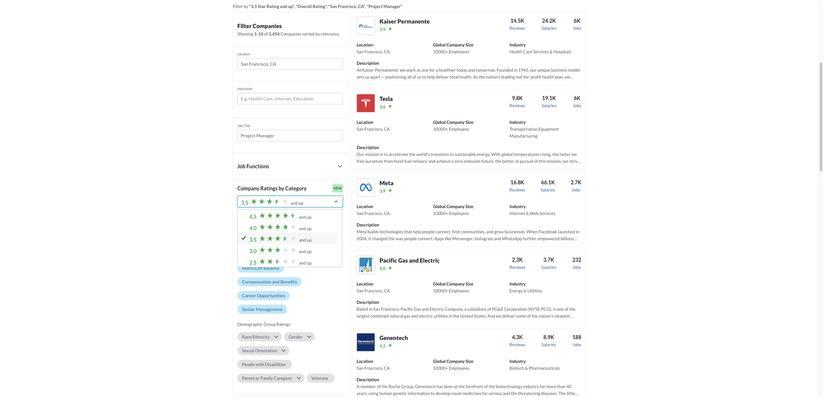 Task type: describe. For each thing, give the bounding box(es) containing it.
filter for by
[[233, 4, 243, 9]]

tesla image
[[357, 94, 375, 112]]

3.5 inside option
[[250, 237, 257, 243]]

work/life balance
[[242, 265, 280, 271]]

messenger,
[[453, 236, 474, 241]]

compensation and benefits button
[[238, 277, 302, 287]]

up inside "3.5" option
[[307, 238, 312, 243]]

reviews for meta
[[510, 187, 526, 193]]

none field location
[[238, 58, 343, 72]]

workplace
[[238, 239, 258, 244]]

14.5k
[[511, 17, 525, 24]]

2 vertical spatial meta
[[402, 243, 412, 248]]

description for tesla
[[357, 145, 380, 150]]

rating inside button
[[258, 224, 271, 230]]

work/life balance button
[[238, 264, 284, 273]]

salaries for genentech
[[542, 342, 557, 348]]

232
[[573, 257, 582, 263]]

ratings for group
[[277, 322, 291, 327]]

whatsapp
[[503, 236, 523, 241]]

health
[[510, 49, 523, 54]]

1 horizontal spatial people
[[422, 229, 435, 234]]

location for pacific gas and electric
[[357, 282, 374, 287]]

0 horizontal spatial meta
[[357, 229, 367, 234]]

sorted
[[303, 31, 315, 36]]

industry health care services & hospitals
[[510, 42, 572, 54]]

10000+ for meta
[[434, 211, 449, 216]]

global for tesla
[[434, 120, 446, 125]]

ca for meta
[[384, 211, 390, 216]]

internet
[[510, 211, 526, 216]]

toward
[[467, 243, 481, 248]]

benefits
[[281, 279, 297, 285]]

ratings for factor
[[272, 239, 286, 244]]

location for meta
[[357, 204, 374, 209]]

location san francisco, ca for kaiser permanente
[[357, 42, 390, 54]]

orientation
[[255, 348, 278, 354]]

overall rating button
[[238, 222, 276, 232]]

changed
[[372, 236, 388, 241]]

management
[[256, 307, 283, 312]]

global company size 10000+ employees for kaiser permanente
[[434, 42, 474, 54]]

apps
[[435, 236, 444, 241]]

industry internet & web services
[[510, 204, 556, 216]]

diversity & inclusion button
[[283, 250, 334, 259]]

senior management button
[[238, 305, 287, 314]]

3.5 option
[[238, 233, 338, 244]]

job for job functions
[[238, 163, 246, 170]]

size for meta
[[466, 204, 474, 209]]

pacific
[[380, 257, 398, 264]]

Job Title field
[[241, 132, 340, 139]]

2.7k
[[571, 179, 582, 186]]

global for kaiser permanente
[[434, 42, 446, 47]]

pacific gas and electric
[[380, 257, 440, 264]]

& inside industry biotech & pharmaceuticals
[[525, 366, 528, 371]]

1 vertical spatial in
[[429, 250, 432, 255]]

16.8k reviews
[[510, 179, 526, 193]]

relevancy
[[321, 31, 339, 36]]

to
[[370, 250, 374, 255]]

(select only 1)
[[238, 212, 264, 217]]

24.2k salaries
[[542, 17, 557, 31]]

size for pacific gas and electric
[[466, 282, 474, 287]]

size for kaiser permanente
[[466, 42, 474, 47]]

0 vertical spatial companies
[[253, 22, 282, 29]]

& inside industry energy & utilities
[[524, 288, 527, 294]]

diversity
[[287, 252, 306, 257]]

francisco, left the ca",
[[338, 4, 358, 9]]

social
[[433, 250, 444, 255]]

equipment
[[539, 127, 560, 132]]

senior management
[[242, 307, 283, 312]]

filter for companies
[[238, 22, 252, 29]]

around
[[357, 243, 371, 248]]

reviews for tesla
[[510, 103, 526, 108]]

global for meta
[[434, 204, 446, 209]]

sexual
[[242, 348, 254, 354]]

demographic group ratings
[[238, 322, 291, 327]]

location for genentech
[[357, 359, 374, 364]]

0 vertical spatial in
[[577, 229, 580, 234]]

10000+ for pacific gas and electric
[[434, 288, 449, 294]]

size for genentech
[[466, 359, 474, 364]]

francisco, for genentech
[[365, 366, 384, 371]]

3.6
[[380, 104, 386, 109]]

it
[[369, 236, 371, 241]]

ca for genentech
[[384, 366, 390, 371]]

global for pacific gas and electric
[[434, 282, 446, 287]]

industry for genentech
[[510, 359, 526, 364]]

232 jobs
[[573, 257, 582, 270]]

0 vertical spatial meta
[[380, 180, 394, 187]]

company for genentech
[[447, 359, 465, 364]]

size for tesla
[[466, 120, 474, 125]]

filter companies showing 1 - 10 of 1,454 companies sorted by relevancy
[[238, 22, 339, 36]]

job for job title
[[238, 124, 243, 128]]

or
[[256, 376, 260, 381]]

16.8k
[[511, 179, 525, 186]]

global company size 10000+ employees for pacific gas and electric
[[434, 282, 474, 294]]

1,454
[[269, 31, 280, 36]]

balance
[[264, 265, 280, 271]]

jobs for kaiser permanente
[[573, 26, 582, 31]]

manager"
[[384, 4, 403, 9]]

3.9 for kaiser permanente
[[380, 27, 386, 32]]

1 vertical spatial companies
[[281, 31, 302, 36]]

job functions
[[238, 163, 269, 170]]

industry biotech & pharmaceuticals
[[510, 359, 560, 371]]

pacific gas and electric image
[[357, 256, 375, 274]]

2.3k reviews
[[510, 257, 526, 270]]

category
[[286, 185, 307, 192]]

francisco, for pacific gas and electric
[[365, 288, 384, 294]]

employees for pacific gas and electric
[[449, 288, 470, 294]]

industry for meta
[[510, 204, 526, 209]]

6k for tesla
[[574, 95, 581, 101]]

salaries for pacific gas and electric
[[542, 265, 557, 270]]

8.9k salaries
[[542, 334, 557, 348]]

further
[[523, 236, 537, 241]]

care
[[524, 49, 533, 54]]

sexual orientation
[[242, 348, 278, 354]]

factor
[[259, 239, 271, 244]]

188
[[573, 334, 582, 341]]

immersive
[[482, 243, 501, 248]]

san for pacific gas and electric
[[357, 288, 364, 294]]

4.3k
[[513, 334, 523, 341]]

industry for pacific gas and electric
[[510, 282, 526, 287]]

company for meta
[[447, 204, 465, 209]]

services inside "industry health care services & hospitals"
[[534, 49, 549, 54]]

global company size 10000+ employees for meta
[[434, 204, 474, 216]]

industries
[[238, 87, 253, 91]]

location san francisco, ca for tesla
[[357, 120, 390, 132]]

gas
[[399, 257, 408, 264]]

culture & values
[[242, 252, 276, 257]]

4.5
[[250, 214, 257, 220]]

1 vertical spatial the
[[371, 243, 378, 248]]

inclusion
[[311, 252, 329, 257]]

0 vertical spatial ratings
[[261, 185, 278, 192]]

description inside description meta builds technologies that help people connect, find communities, and grow businesses. when facebook launched in 2004, it changed the way people connect. apps like messenger, instagram and whatsapp further empowered billions around the world. now, meta is moving beyond 2d screens toward immersive experiences like augmented and virtual reality to help build the next evolution in social technology.
[[357, 222, 380, 228]]

2d
[[446, 243, 451, 248]]

salaries for tesla
[[542, 103, 557, 108]]

gender
[[289, 335, 303, 340]]

description for pacific gas and electric
[[357, 300, 380, 305]]

that
[[405, 229, 413, 234]]

reality
[[357, 250, 369, 255]]

employees for meta
[[449, 211, 470, 216]]

senior
[[242, 307, 255, 312]]

new
[[334, 186, 342, 191]]

description for kaiser permanente
[[357, 61, 380, 66]]

filter by "3.5 star rating and up", "overall rating", "san francisco, ca", "project manager"
[[233, 4, 403, 9]]

next
[[401, 250, 409, 255]]

now,
[[391, 243, 401, 248]]

salaries for kaiser permanente
[[542, 26, 557, 31]]

genentech
[[380, 335, 408, 341]]

10000+ for genentech
[[434, 366, 449, 371]]

10
[[259, 31, 264, 36]]

description for genentech
[[357, 377, 380, 383]]

communities,
[[461, 229, 486, 234]]

and up inside "3.5" option
[[299, 238, 312, 243]]

web
[[530, 211, 539, 216]]

global company size 10000+ employees for genentech
[[434, 359, 474, 371]]

francisco, for kaiser permanente
[[365, 49, 384, 54]]



Task type: locate. For each thing, give the bounding box(es) containing it.
find
[[453, 229, 460, 234]]

1 6k jobs from the top
[[573, 17, 582, 31]]

2 reviews from the top
[[510, 103, 526, 108]]

5 global from the top
[[434, 359, 446, 364]]

1 vertical spatial meta
[[357, 229, 367, 234]]

ratings right factor
[[272, 239, 286, 244]]

salaries for meta
[[541, 187, 556, 193]]

2 job from the top
[[238, 163, 246, 170]]

global for genentech
[[434, 359, 446, 364]]

1 vertical spatial rating
[[258, 224, 271, 230]]

location down kaiser permanente image
[[357, 42, 374, 47]]

francisco, for meta
[[365, 211, 384, 216]]

billions
[[561, 236, 575, 241]]

tesla
[[380, 95, 393, 102]]

0 horizontal spatial 3.5
[[241, 200, 249, 206]]

2 global company size 10000+ employees from the top
[[434, 120, 474, 132]]

location down the showing
[[238, 52, 251, 56]]

jobs right 24.2k salaries
[[573, 26, 582, 31]]

-
[[257, 31, 259, 36]]

ca for pacific gas and electric
[[384, 288, 390, 294]]

jobs
[[573, 26, 582, 31], [573, 103, 582, 108], [572, 187, 581, 193], [573, 265, 582, 270], [573, 342, 582, 348]]

parent
[[242, 376, 255, 381]]

1 10000+ from the top
[[434, 49, 449, 54]]

10000+ for tesla
[[434, 127, 449, 132]]

"overall
[[296, 4, 312, 9]]

location san francisco, ca for genentech
[[357, 359, 390, 371]]

"project
[[367, 4, 383, 9]]

company for pacific gas and electric
[[447, 282, 465, 287]]

reviews for pacific gas and electric
[[510, 265, 526, 270]]

5 san from the top
[[357, 366, 364, 371]]

permanente
[[398, 18, 430, 25]]

& inside industry internet & web services
[[526, 211, 529, 216]]

reviews down 2.3k
[[510, 265, 526, 270]]

3.5 up the 3.0 in the left of the page
[[250, 237, 257, 243]]

location for tesla
[[357, 120, 374, 125]]

jobs for genentech
[[573, 342, 582, 348]]

1 vertical spatial like
[[526, 243, 532, 248]]

2 vertical spatial by
[[279, 185, 285, 192]]

3 employees from the top
[[449, 211, 470, 216]]

1 vertical spatial by
[[316, 31, 320, 36]]

industry inside industry internet & web services
[[510, 204, 526, 209]]

none field for location
[[238, 58, 343, 72]]

location san francisco, ca for pacific gas and electric
[[357, 282, 390, 294]]

4.0 down 4.5
[[250, 225, 257, 232]]

experiences
[[502, 243, 525, 248]]

jobs inside 232 jobs
[[573, 265, 582, 270]]

1 vertical spatial 3.9
[[380, 189, 386, 194]]

4 location san francisco, ca from the top
[[357, 282, 390, 294]]

1 vertical spatial 6k
[[574, 95, 581, 101]]

0 horizontal spatial help
[[375, 250, 383, 255]]

ratings down functions
[[261, 185, 278, 192]]

3.9
[[380, 27, 386, 32], [380, 189, 386, 194]]

3 industry from the top
[[510, 204, 526, 209]]

company for kaiser permanente
[[447, 42, 465, 47]]

1 vertical spatial job
[[238, 163, 246, 170]]

1)
[[260, 212, 264, 217]]

company for tesla
[[447, 120, 465, 125]]

the down now,
[[394, 250, 400, 255]]

& inside "industry health care services & hospitals"
[[550, 49, 553, 54]]

location down the tesla image
[[357, 120, 374, 125]]

parent or family caregiver
[[242, 376, 293, 381]]

3.9 for meta
[[380, 189, 386, 194]]

san down pacific gas and electric image
[[357, 288, 364, 294]]

ratings right group
[[277, 322, 291, 327]]

& right biotech
[[525, 366, 528, 371]]

the up to
[[371, 243, 378, 248]]

& inside diversity & inclusion button
[[307, 252, 310, 257]]

3.7k salaries
[[542, 257, 557, 270]]

by right sorted
[[316, 31, 320, 36]]

services right care
[[534, 49, 549, 54]]

world.
[[378, 243, 390, 248]]

1 horizontal spatial by
[[279, 185, 285, 192]]

3.7k
[[544, 257, 555, 263]]

5 employees from the top
[[449, 366, 470, 371]]

Location field
[[241, 61, 340, 67]]

3.5 up (select
[[241, 200, 249, 206]]

2 description from the top
[[357, 145, 380, 150]]

salaries
[[542, 26, 557, 31], [542, 103, 557, 108], [541, 187, 556, 193], [542, 265, 557, 270], [542, 342, 557, 348]]

salaries down 19.1k
[[542, 103, 557, 108]]

jobs right the 19.1k salaries at the right top
[[573, 103, 582, 108]]

description meta builds technologies that help people connect, find communities, and grow businesses. when facebook launched in 2004, it changed the way people connect. apps like messenger, instagram and whatsapp further empowered billions around the world. now, meta is moving beyond 2d screens toward immersive experiences like augmented and virtual reality to help build the next evolution in social technology.
[[357, 222, 580, 255]]

career opportunities button
[[238, 291, 290, 300]]

industry up energy
[[510, 282, 526, 287]]

san for tesla
[[357, 127, 364, 132]]

industry up health
[[510, 42, 526, 47]]

location san francisco, ca down the 3.6
[[357, 120, 390, 132]]

2 location san francisco, ca from the top
[[357, 120, 390, 132]]

pharmaceuticals
[[529, 366, 560, 371]]

none field for industries
[[238, 93, 343, 107]]

1 job from the top
[[238, 124, 243, 128]]

utilities
[[528, 288, 543, 294]]

location san francisco, ca down kaiser permanente image
[[357, 42, 390, 54]]

none field job title
[[238, 130, 343, 144]]

2 vertical spatial none field
[[238, 130, 343, 144]]

1 none field from the top
[[238, 58, 343, 72]]

1 horizontal spatial meta
[[380, 180, 394, 187]]

list box
[[238, 196, 343, 267]]

group
[[264, 322, 276, 327]]

filter up the showing
[[238, 22, 252, 29]]

5 ca from the top
[[384, 366, 390, 371]]

1 vertical spatial none field
[[238, 93, 343, 107]]

0 vertical spatial 4.0
[[250, 225, 257, 232]]

employees for genentech
[[449, 366, 470, 371]]

1 location san francisco, ca from the top
[[357, 42, 390, 54]]

5 10000+ from the top
[[434, 366, 449, 371]]

like down 'further'
[[526, 243, 532, 248]]

4.0 down pacific
[[380, 266, 386, 271]]

3.9 right meta image
[[380, 189, 386, 194]]

and inside "3.5" option
[[299, 238, 306, 243]]

1 vertical spatial filter
[[238, 22, 252, 29]]

facebook
[[539, 229, 558, 234]]

people up the connect.
[[422, 229, 435, 234]]

24.2k
[[543, 17, 556, 24]]

jobs for tesla
[[573, 103, 582, 108]]

help right to
[[375, 250, 383, 255]]

0 horizontal spatial people
[[404, 236, 417, 241]]

size
[[466, 42, 474, 47], [466, 120, 474, 125], [466, 204, 474, 209], [466, 282, 474, 287], [466, 359, 474, 364]]

1 global company size 10000+ employees from the top
[[434, 42, 474, 54]]

location down pacific gas and electric image
[[357, 282, 374, 287]]

location for kaiser permanente
[[357, 42, 374, 47]]

66.1k salaries
[[541, 179, 556, 193]]

san down kaiser permanente image
[[357, 49, 364, 54]]

industry
[[510, 42, 526, 47], [510, 120, 526, 125], [510, 204, 526, 209], [510, 282, 526, 287], [510, 359, 526, 364]]

1 3.9 from the top
[[380, 27, 386, 32]]

jobs inside 2.7k jobs
[[572, 187, 581, 193]]

2 10000+ from the top
[[434, 127, 449, 132]]

kaiser permanente
[[380, 18, 430, 25]]

grow
[[495, 229, 504, 234]]

0 vertical spatial 6k jobs
[[573, 17, 582, 31]]

2.3k
[[513, 257, 523, 263]]

technologies
[[380, 229, 404, 234]]

career opportunities
[[242, 293, 286, 298]]

4 reviews from the top
[[510, 265, 526, 270]]

3 size from the top
[[466, 204, 474, 209]]

caregiver
[[274, 376, 293, 381]]

1 vertical spatial ratings
[[272, 239, 286, 244]]

2 employees from the top
[[449, 127, 470, 132]]

industry inside industry biotech & pharmaceuticals
[[510, 359, 526, 364]]

salaries down 66.1k
[[541, 187, 556, 193]]

0 vertical spatial filter
[[233, 4, 243, 9]]

& right the 3.0 in the left of the page
[[258, 252, 262, 257]]

transportation
[[510, 127, 538, 132]]

list box containing 3.5
[[238, 196, 343, 267]]

industry inside industry energy & utilities
[[510, 282, 526, 287]]

genentech image
[[357, 333, 375, 352]]

6k
[[574, 17, 581, 24], [574, 95, 581, 101]]

san for meta
[[357, 211, 364, 216]]

6k jobs for tesla
[[573, 95, 582, 108]]

compensation and benefits
[[242, 279, 297, 285]]

2 none field from the top
[[238, 93, 343, 107]]

businesses.
[[505, 229, 526, 234]]

by inside filter companies showing 1 - 10 of 1,454 companies sorted by relevancy
[[316, 31, 320, 36]]

francisco, down kaiser permanente image
[[365, 49, 384, 54]]

screens
[[452, 243, 467, 248]]

jobs for pacific gas and electric
[[573, 265, 582, 270]]

3 reviews from the top
[[510, 187, 526, 193]]

in
[[577, 229, 580, 234], [429, 250, 432, 255]]

0 vertical spatial the
[[389, 236, 395, 241]]

0 vertical spatial none field
[[238, 58, 343, 72]]

1 6k from the top
[[574, 17, 581, 24]]

9.8k
[[513, 95, 523, 101]]

san down the tesla image
[[357, 127, 364, 132]]

Industries field
[[241, 95, 340, 102]]

francisco, down 4.2
[[365, 366, 384, 371]]

& right energy
[[524, 288, 527, 294]]

4 description from the top
[[357, 300, 380, 305]]

3 location san francisco, ca from the top
[[357, 204, 390, 216]]

francisco, for tesla
[[365, 127, 384, 132]]

jobs down 188
[[573, 342, 582, 348]]

1 reviews from the top
[[510, 26, 526, 31]]

ca
[[384, 49, 390, 54], [384, 127, 390, 132], [384, 211, 390, 216], [384, 288, 390, 294], [384, 366, 390, 371]]

3.5
[[241, 200, 249, 206], [250, 237, 257, 243]]

location san francisco, ca down 4.2
[[357, 359, 390, 371]]

0 vertical spatial people
[[422, 229, 435, 234]]

meta image
[[357, 178, 375, 197]]

job left title at the left of page
[[238, 124, 243, 128]]

people
[[422, 229, 435, 234], [404, 236, 417, 241]]

5 description from the top
[[357, 377, 380, 383]]

0 vertical spatial job
[[238, 124, 243, 128]]

8.9k
[[544, 334, 555, 341]]

2 industry from the top
[[510, 120, 526, 125]]

reviews down the 4.3k
[[510, 342, 526, 348]]

salaries down 8.9k
[[542, 342, 557, 348]]

10000+
[[434, 49, 449, 54], [434, 127, 449, 132], [434, 211, 449, 216], [434, 288, 449, 294], [434, 366, 449, 371]]

1 horizontal spatial help
[[413, 229, 422, 234]]

salaries down 24.2k
[[542, 26, 557, 31]]

1 horizontal spatial in
[[577, 229, 580, 234]]

global company size 10000+ employees
[[434, 42, 474, 54], [434, 120, 474, 132], [434, 204, 474, 216], [434, 282, 474, 294], [434, 359, 474, 371]]

& inside culture & values button
[[258, 252, 262, 257]]

0 vertical spatial like
[[445, 236, 452, 241]]

6k right 19.1k
[[574, 95, 581, 101]]

2 vertical spatial the
[[394, 250, 400, 255]]

3 description from the top
[[357, 222, 380, 228]]

hospitals
[[554, 49, 572, 54]]

4 industry from the top
[[510, 282, 526, 287]]

with
[[256, 362, 264, 367]]

filter inside filter companies showing 1 - 10 of 1,454 companies sorted by relevancy
[[238, 22, 252, 29]]

industry for kaiser permanente
[[510, 42, 526, 47]]

in left social on the bottom right
[[429, 250, 432, 255]]

none field for job title
[[238, 130, 343, 144]]

empowered
[[538, 236, 560, 241]]

jobs inside '188 jobs'
[[573, 342, 582, 348]]

services right web at the bottom right
[[540, 211, 556, 216]]

the
[[389, 236, 395, 241], [371, 243, 378, 248], [394, 250, 400, 255]]

2 vertical spatial ratings
[[277, 322, 291, 327]]

3 ca from the top
[[384, 211, 390, 216]]

employees for tesla
[[449, 127, 470, 132]]

none field industries
[[238, 93, 343, 107]]

energy
[[510, 288, 523, 294]]

overall rating
[[242, 224, 271, 230]]

6k jobs right 24.2k salaries
[[573, 17, 582, 31]]

5 reviews from the top
[[510, 342, 526, 348]]

companies right 1,454 at the left of the page
[[281, 31, 302, 36]]

up",
[[288, 4, 295, 9]]

ca for tesla
[[384, 127, 390, 132]]

10000+ for kaiser permanente
[[434, 49, 449, 54]]

and inside compensation and benefits button
[[272, 279, 280, 285]]

jobs down 232
[[573, 265, 582, 270]]

1 vertical spatial 6k jobs
[[573, 95, 582, 108]]

san down genentech image
[[357, 366, 364, 371]]

san for kaiser permanente
[[357, 49, 364, 54]]

0 horizontal spatial by
[[244, 4, 249, 9]]

1 vertical spatial 4.0
[[380, 266, 386, 271]]

0 vertical spatial 3.5
[[241, 200, 249, 206]]

reviews for kaiser permanente
[[510, 26, 526, 31]]

san up 2004,
[[357, 211, 364, 216]]

kaiser permanente image
[[357, 17, 375, 35]]

filter
[[233, 4, 243, 9], [238, 22, 252, 29]]

location down genentech image
[[357, 359, 374, 364]]

4 ca from the top
[[384, 288, 390, 294]]

services inside industry internet & web services
[[540, 211, 556, 216]]

6k right 24.2k
[[574, 17, 581, 24]]

reviews for genentech
[[510, 342, 526, 348]]

industry inside industry transportation equipment manufacturing
[[510, 120, 526, 125]]

jobs down 2.7k
[[572, 187, 581, 193]]

jobs for meta
[[572, 187, 581, 193]]

in right launched
[[577, 229, 580, 234]]

0 vertical spatial help
[[413, 229, 422, 234]]

help
[[413, 229, 422, 234], [375, 250, 383, 255]]

by left "3.5
[[244, 4, 249, 9]]

manufacturing
[[510, 133, 538, 139]]

industry up transportation
[[510, 120, 526, 125]]

1 vertical spatial people
[[404, 236, 417, 241]]

like up 2d
[[445, 236, 452, 241]]

workplace factor ratings
[[238, 239, 286, 244]]

the down technologies in the bottom of the page
[[389, 236, 395, 241]]

1 global from the top
[[434, 42, 446, 47]]

0 vertical spatial rating
[[267, 4, 279, 9]]

connect,
[[436, 229, 452, 234]]

ca for kaiser permanente
[[384, 49, 390, 54]]

electric
[[420, 257, 440, 264]]

functions
[[247, 163, 269, 170]]

rating right star
[[267, 4, 279, 9]]

1 horizontal spatial like
[[526, 243, 532, 248]]

2.7k jobs
[[571, 179, 582, 193]]

4.3k reviews
[[510, 334, 526, 348]]

"san
[[329, 4, 338, 9]]

0 vertical spatial by
[[244, 4, 249, 9]]

4 san from the top
[[357, 288, 364, 294]]

3 san from the top
[[357, 211, 364, 216]]

people down that
[[404, 236, 417, 241]]

0 vertical spatial 6k
[[574, 17, 581, 24]]

launched
[[559, 229, 576, 234]]

filter left "3.5
[[233, 4, 243, 9]]

9.8k reviews
[[510, 95, 526, 108]]

3 global from the top
[[434, 204, 446, 209]]

2 size from the top
[[466, 120, 474, 125]]

people
[[242, 362, 255, 367]]

1 description from the top
[[357, 61, 380, 66]]

3 none field from the top
[[238, 130, 343, 144]]

& left web at the bottom right
[[526, 211, 529, 216]]

0 horizontal spatial like
[[445, 236, 452, 241]]

1 vertical spatial services
[[540, 211, 556, 216]]

companies
[[253, 22, 282, 29], [281, 31, 302, 36]]

meta right meta image
[[380, 180, 394, 187]]

1 vertical spatial help
[[375, 250, 383, 255]]

6k jobs right the 19.1k salaries at the right top
[[573, 95, 582, 108]]

&
[[550, 49, 553, 54], [526, 211, 529, 216], [258, 252, 262, 257], [307, 252, 310, 257], [524, 288, 527, 294], [525, 366, 528, 371]]

3 10000+ from the top
[[434, 211, 449, 216]]

reviews down 16.8k
[[510, 187, 526, 193]]

reviews down 9.8k
[[510, 103, 526, 108]]

4 global company size 10000+ employees from the top
[[434, 282, 474, 294]]

help right that
[[413, 229, 422, 234]]

location san francisco, ca for meta
[[357, 204, 390, 216]]

francisco, down pacific gas and electric image
[[365, 288, 384, 294]]

location san francisco, ca up builds
[[357, 204, 390, 216]]

location down meta image
[[357, 204, 374, 209]]

& left hospitals
[[550, 49, 553, 54]]

san for genentech
[[357, 366, 364, 371]]

& left inclusion
[[307, 252, 310, 257]]

2 global from the top
[[434, 120, 446, 125]]

race/ethnicity
[[242, 335, 270, 340]]

job left functions
[[238, 163, 246, 170]]

4 employees from the top
[[449, 288, 470, 294]]

6k for kaiser permanente
[[574, 17, 581, 24]]

1 employees from the top
[[449, 49, 470, 54]]

3.9 down kaiser
[[380, 27, 386, 32]]

4 10000+ from the top
[[434, 288, 449, 294]]

0 horizontal spatial in
[[429, 250, 432, 255]]

kaiser
[[380, 18, 397, 25]]

location san francisco, ca
[[357, 42, 390, 54], [357, 120, 390, 132], [357, 204, 390, 216], [357, 282, 390, 294], [357, 359, 390, 371]]

2 ca from the top
[[384, 127, 390, 132]]

0 vertical spatial services
[[534, 49, 549, 54]]

3.0
[[250, 248, 257, 255]]

by left category
[[279, 185, 285, 192]]

rating",
[[313, 4, 328, 9]]

4 global from the top
[[434, 282, 446, 287]]

0 horizontal spatial 4.0
[[250, 225, 257, 232]]

rating down 1)
[[258, 224, 271, 230]]

companies up "of"
[[253, 22, 282, 29]]

industry for tesla
[[510, 120, 526, 125]]

2 6k from the top
[[574, 95, 581, 101]]

1 horizontal spatial 3.5
[[250, 237, 257, 243]]

augmented
[[533, 243, 554, 248]]

1 ca from the top
[[384, 49, 390, 54]]

global
[[434, 42, 446, 47], [434, 120, 446, 125], [434, 204, 446, 209], [434, 282, 446, 287], [434, 359, 446, 364]]

location san francisco, ca down pacific gas and electric image
[[357, 282, 390, 294]]

2 horizontal spatial by
[[316, 31, 320, 36]]

salaries down '3.7k' on the bottom of the page
[[542, 265, 557, 270]]

3 global company size 10000+ employees from the top
[[434, 204, 474, 216]]

way
[[396, 236, 404, 241]]

5 industry from the top
[[510, 359, 526, 364]]

employees for kaiser permanente
[[449, 49, 470, 54]]

2 3.9 from the top
[[380, 189, 386, 194]]

company
[[447, 42, 465, 47], [447, 120, 465, 125], [238, 185, 260, 192], [447, 204, 465, 209], [447, 282, 465, 287], [447, 359, 465, 364]]

1 vertical spatial 3.5
[[250, 237, 257, 243]]

None field
[[238, 58, 343, 72], [238, 93, 343, 107], [238, 130, 343, 144]]

meta up 2004,
[[357, 229, 367, 234]]

(select
[[238, 212, 250, 217]]

2 horizontal spatial meta
[[402, 243, 412, 248]]

5 size from the top
[[466, 359, 474, 364]]

francisco, down the 3.6
[[365, 127, 384, 132]]

4.2
[[380, 343, 386, 349]]

1 horizontal spatial 4.0
[[380, 266, 386, 271]]

1 industry from the top
[[510, 42, 526, 47]]

industry energy & utilities
[[510, 282, 543, 294]]

0 vertical spatial 3.9
[[380, 27, 386, 32]]

4 size from the top
[[466, 282, 474, 287]]

5 global company size 10000+ employees from the top
[[434, 359, 474, 371]]

francisco, up builds
[[365, 211, 384, 216]]

2 6k jobs from the top
[[573, 95, 582, 108]]

industry up biotech
[[510, 359, 526, 364]]

5 location san francisco, ca from the top
[[357, 359, 390, 371]]

2 san from the top
[[357, 127, 364, 132]]

industry inside "industry health care services & hospitals"
[[510, 42, 526, 47]]

industry up internet
[[510, 204, 526, 209]]

reviews down 14.5k
[[510, 26, 526, 31]]

like
[[445, 236, 452, 241], [526, 243, 532, 248]]

industry transportation equipment manufacturing
[[510, 120, 560, 139]]

global company size 10000+ employees for tesla
[[434, 120, 474, 132]]

6k jobs for kaiser permanente
[[573, 17, 582, 31]]

job inside 'button'
[[238, 163, 246, 170]]

2.5
[[250, 260, 257, 266]]

meta up next
[[402, 243, 412, 248]]

1 size from the top
[[466, 42, 474, 47]]

1 san from the top
[[357, 49, 364, 54]]



Task type: vqa. For each thing, say whether or not it's contained in the screenshot.


